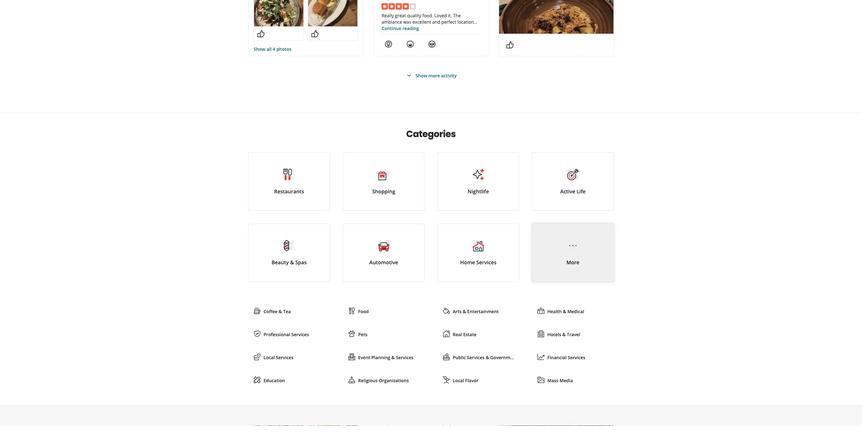Task type: describe. For each thing, give the bounding box(es) containing it.
home services
[[461, 259, 497, 266]]

more
[[567, 259, 580, 266]]

4 star rating image
[[382, 3, 416, 10]]

categories
[[407, 128, 456, 140]]

local for local services
[[264, 355, 275, 361]]

spas
[[295, 259, 307, 266]]

24 cool v2 image
[[428, 40, 436, 48]]

mass media link
[[532, 372, 614, 390]]

24 chevron down v2 image
[[406, 72, 413, 79]]

coffee & tea
[[264, 309, 291, 315]]

show for show all 4 photos
[[254, 46, 266, 52]]

24 pet friendly v2 image
[[348, 330, 356, 338]]

24 home v2 image
[[443, 330, 451, 338]]

& for beauty
[[290, 259, 294, 266]]

like feed item image
[[311, 30, 319, 38]]

automotive link
[[343, 224, 425, 282]]

mass media
[[548, 378, 573, 384]]

services for public services & government
[[467, 355, 485, 361]]

education link
[[248, 372, 330, 390]]

services right planning
[[396, 355, 414, 361]]

& for hotels
[[563, 332, 566, 338]]

24 portfolio v2 image
[[538, 376, 545, 384]]

local flavor link
[[438, 372, 520, 390]]

continue
[[382, 25, 401, 31]]

pets
[[358, 332, 368, 338]]

real
[[453, 332, 462, 338]]

hotels
[[548, 332, 562, 338]]

public
[[453, 355, 466, 361]]

restaurants
[[274, 188, 304, 195]]

hotels & travel
[[548, 332, 581, 338]]

more link
[[532, 224, 614, 282]]

explore recent activity section section
[[243, 0, 619, 113]]

open photo lightbox image for leftmost like feed item icon
[[254, 0, 304, 26]]

travel
[[567, 332, 581, 338]]

religious
[[358, 378, 378, 384]]

24 locally sourced ingredients v2 image
[[443, 376, 451, 384]]

beauty & spas link
[[248, 224, 330, 282]]

entertainment
[[468, 309, 499, 315]]

& for coffee
[[279, 309, 282, 315]]

health
[[548, 309, 562, 315]]

food
[[358, 309, 369, 315]]

24 free consultations v2 image
[[443, 353, 451, 361]]

financial
[[548, 355, 567, 361]]

local services link
[[248, 349, 330, 367]]

active
[[561, 188, 576, 195]]

4
[[273, 46, 275, 52]]

mass
[[548, 378, 559, 384]]

services for local services
[[276, 355, 294, 361]]

local for local flavor
[[453, 378, 464, 384]]

show more activity
[[416, 72, 457, 79]]

category navigation section navigation
[[242, 113, 621, 405]]

24 private events v2 image
[[348, 353, 356, 361]]

24 coffee v2 image
[[253, 307, 261, 315]]

activity
[[441, 72, 457, 79]]

beauty & spas
[[272, 259, 307, 266]]

life
[[577, 188, 586, 195]]

local flavor
[[453, 378, 479, 384]]

24 recolor v2 image
[[443, 307, 451, 315]]

planning
[[372, 355, 391, 361]]

services for financial services
[[568, 355, 586, 361]]

restaurants link
[[248, 153, 330, 211]]



Task type: vqa. For each thing, say whether or not it's contained in the screenshot.
24 trending v2 icon
yes



Task type: locate. For each thing, give the bounding box(es) containing it.
beauty
[[272, 259, 289, 266]]

1 horizontal spatial open photo lightbox image
[[308, 0, 358, 26]]

show
[[254, 46, 266, 52], [416, 72, 428, 79]]

& left tea
[[279, 309, 282, 315]]

services right professional
[[292, 332, 309, 338]]

services
[[477, 259, 497, 266], [292, 332, 309, 338], [276, 355, 294, 361], [396, 355, 414, 361], [467, 355, 485, 361], [568, 355, 586, 361]]

active life link
[[532, 153, 614, 211]]

estate
[[464, 332, 477, 338]]

1 vertical spatial show
[[416, 72, 428, 79]]

local inside local services link
[[264, 355, 275, 361]]

education
[[264, 378, 285, 384]]

arts & entertainment link
[[438, 303, 520, 321]]

24 food v2 image
[[348, 307, 356, 315]]

local inside local flavor link
[[453, 378, 464, 384]]

home services link
[[438, 224, 520, 282]]

0 vertical spatial local
[[264, 355, 275, 361]]

services for home services
[[477, 259, 497, 266]]

services for professional services
[[292, 332, 309, 338]]

show for show more activity
[[416, 72, 428, 79]]

continue reading button
[[382, 25, 419, 31]]

nightlife
[[468, 188, 489, 195]]

real estate link
[[438, 326, 520, 344]]

media
[[560, 378, 573, 384]]

local right 24 storefront address v2 icon
[[264, 355, 275, 361]]

show more activity button
[[406, 72, 457, 79]]

medical
[[568, 309, 585, 315]]

event
[[358, 355, 370, 361]]

services down professional services
[[276, 355, 294, 361]]

& right arts
[[463, 309, 466, 315]]

open photo lightbox image for like feed item image
[[308, 0, 358, 26]]

health & medical link
[[532, 303, 614, 321]]

show right 24 chevron down v2 image
[[416, 72, 428, 79]]

24 education v2 image
[[253, 376, 261, 384]]

real estate
[[453, 332, 477, 338]]

0 horizontal spatial like feed item image
[[257, 30, 265, 38]]

1 vertical spatial local
[[453, 378, 464, 384]]

nightlife link
[[438, 153, 520, 211]]

financial services
[[548, 355, 586, 361]]

0 horizontal spatial open photo lightbox image
[[254, 0, 304, 26]]

& left travel
[[563, 332, 566, 338]]

coffee
[[264, 309, 278, 315]]

like feed item image
[[257, 30, 265, 38], [507, 41, 514, 49]]

1 horizontal spatial show
[[416, 72, 428, 79]]

show inside dropdown button
[[254, 46, 266, 52]]

active life
[[561, 188, 586, 195]]

& for arts
[[463, 309, 466, 315]]

local
[[264, 355, 275, 361], [453, 378, 464, 384]]

health & medical
[[548, 309, 585, 315]]

shopping link
[[343, 153, 425, 211]]

& for health
[[563, 309, 567, 315]]

0 vertical spatial like feed item image
[[257, 30, 265, 38]]

shopping
[[372, 188, 396, 195]]

24 massage v2 image
[[348, 376, 356, 384]]

arts & entertainment
[[453, 309, 499, 315]]

public services & government
[[453, 355, 518, 361]]

religious organizations
[[358, 378, 409, 384]]

1 horizontal spatial local
[[453, 378, 464, 384]]

continue reading
[[382, 25, 419, 31]]

show inside button
[[416, 72, 428, 79]]

event planning & services link
[[343, 349, 425, 367]]

24 trending v2 image
[[538, 353, 545, 361]]

services right public
[[467, 355, 485, 361]]

24 large group friendly v2 image
[[538, 307, 545, 315]]

all
[[267, 46, 272, 52]]

professional
[[264, 332, 290, 338]]

arts
[[453, 309, 462, 315]]

financial services link
[[532, 349, 614, 367]]

show left "all"
[[254, 46, 266, 52]]

1 horizontal spatial like feed item image
[[507, 41, 514, 49]]

24 storefront address v2 image
[[253, 353, 261, 361]]

hotels & travel link
[[532, 326, 614, 344]]

photos
[[277, 46, 292, 52]]

reading
[[403, 25, 419, 31]]

24 useful v2 image
[[385, 40, 393, 48]]

0 vertical spatial show
[[254, 46, 266, 52]]

show all 4 photos button
[[254, 46, 292, 52]]

public services & government link
[[438, 349, 520, 367]]

show all 4 photos
[[254, 46, 292, 52]]

services right home
[[477, 259, 497, 266]]

pets link
[[343, 326, 425, 344]]

government
[[491, 355, 518, 361]]

0 horizontal spatial show
[[254, 46, 266, 52]]

flavor
[[465, 378, 479, 384]]

home
[[461, 259, 475, 266]]

24 verified v2 image
[[253, 330, 261, 338]]

2 open photo lightbox image from the left
[[308, 0, 358, 26]]

& right planning
[[392, 355, 395, 361]]

1 open photo lightbox image from the left
[[254, 0, 304, 26]]

24 hotels v2 image
[[538, 330, 545, 338]]

&
[[290, 259, 294, 266], [279, 309, 282, 315], [463, 309, 466, 315], [563, 309, 567, 315], [563, 332, 566, 338], [392, 355, 395, 361], [486, 355, 489, 361]]

professional services link
[[248, 326, 330, 344]]

open photo lightbox image
[[254, 0, 304, 26], [308, 0, 358, 26]]

tea
[[283, 309, 291, 315]]

automotive
[[370, 259, 398, 266]]

services right financial
[[568, 355, 586, 361]]

professional services
[[264, 332, 309, 338]]

& right health
[[563, 309, 567, 315]]

food link
[[343, 303, 425, 321]]

local right 24 locally sourced ingredients v2 icon
[[453, 378, 464, 384]]

0 horizontal spatial local
[[264, 355, 275, 361]]

& left government at the bottom
[[486, 355, 489, 361]]

local services
[[264, 355, 294, 361]]

& left spas
[[290, 259, 294, 266]]

organizations
[[379, 378, 409, 384]]

coffee & tea link
[[248, 303, 330, 321]]

event planning & services
[[358, 355, 414, 361]]

religious organizations link
[[343, 372, 425, 390]]

1 vertical spatial like feed item image
[[507, 41, 514, 49]]

24 funny v2 image
[[407, 40, 414, 48]]

more
[[429, 72, 440, 79]]



